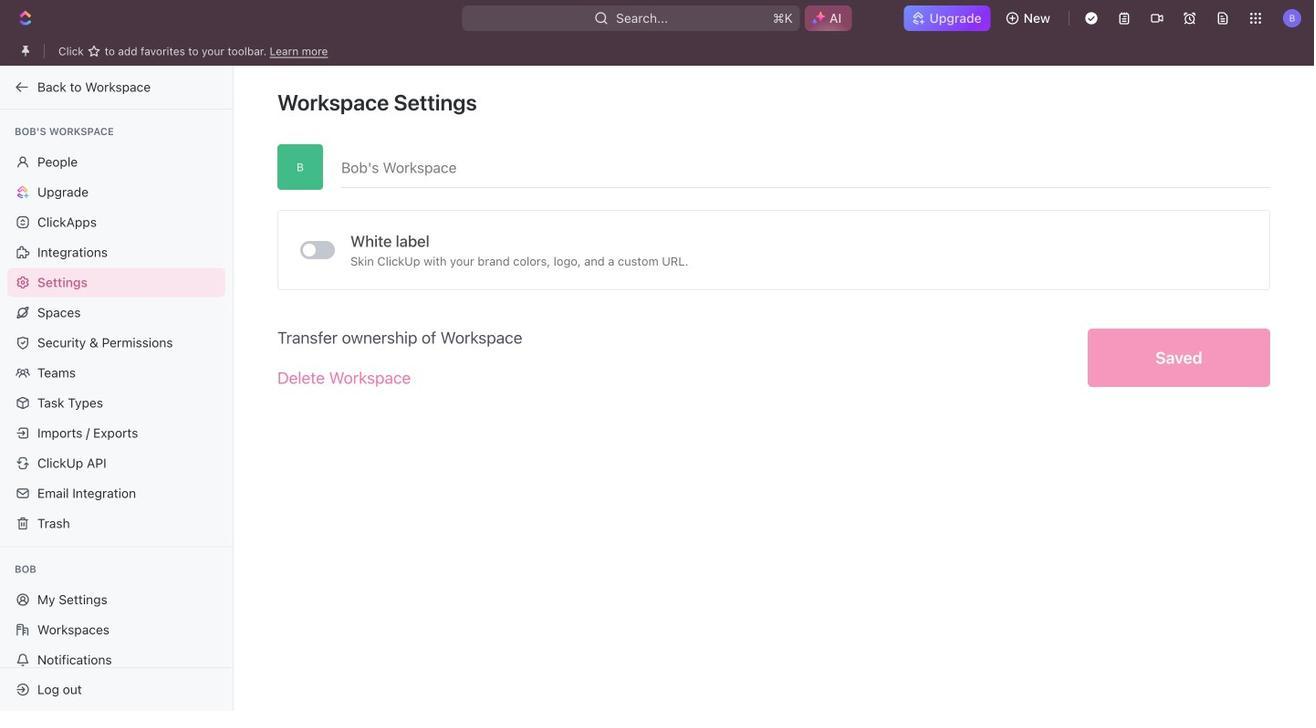 Task type: locate. For each thing, give the bounding box(es) containing it.
Team Na﻿me text field
[[341, 144, 1271, 187]]



Task type: vqa. For each thing, say whether or not it's contained in the screenshot.
tree in the the Sidebar NAVIGATION
no



